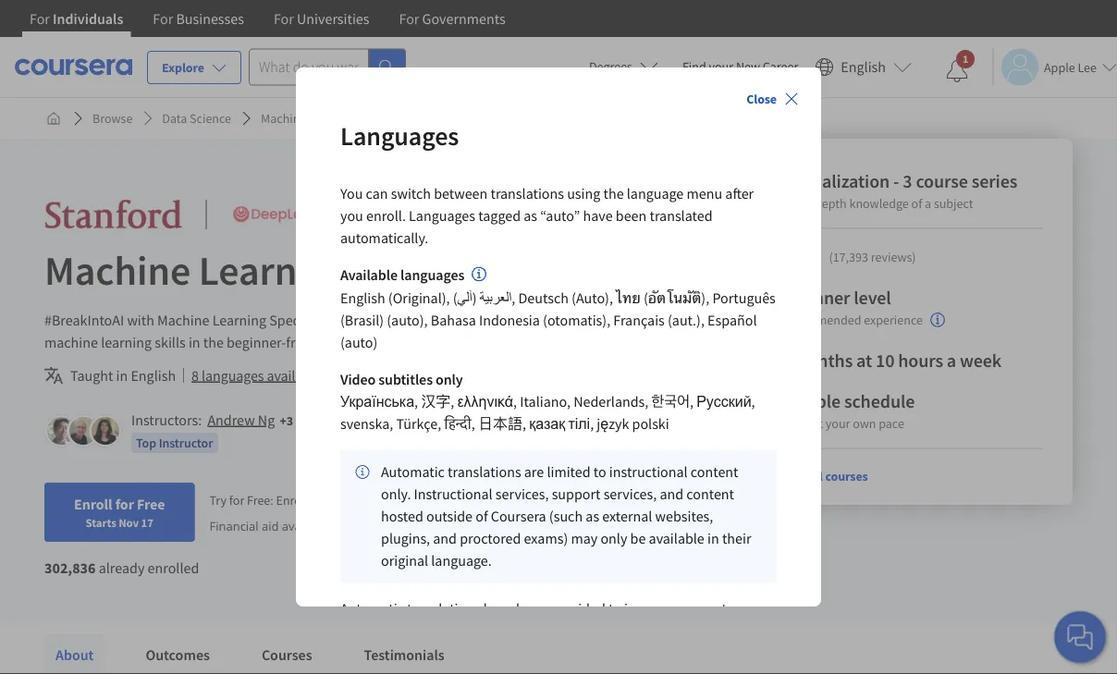 Task type: vqa. For each thing, say whether or not it's contained in the screenshot.
Professional Certificates LINK
no



Task type: describe. For each thing, give the bounding box(es) containing it.
learning for machine learning specialization
[[199, 244, 352, 296]]

only inside automatic translations are limited to instructional content only. instructional services, support services, and content hosted outside of coursera (such as external websites, plugins, and proctored exams) may only be available in their original language.
[[601, 530, 628, 548]]

original
[[381, 552, 428, 570]]

0 horizontal spatial in
[[116, 366, 128, 385]]

enrolled
[[148, 559, 199, 577]]

visionary
[[485, 333, 541, 352]]

program
[[396, 333, 449, 352]]

machine for machine learning
[[261, 110, 307, 127]]

1
[[963, 52, 969, 66]]

7-
[[379, 492, 389, 509]]

data science
[[162, 110, 231, 127]]

+3 more button
[[280, 411, 325, 430]]

instructional inside automatic translations have been provided to increase access to instructional content, but they may contain errors. you can report errors from the language menu to help us improve translations for all coursera learners.
[[340, 622, 419, 641]]

languages inside you can switch between translations using the language menu after you enroll. languages tagged as "auto" have been translated automatically.
[[409, 206, 475, 225]]

view all courses link
[[780, 468, 868, 485]]

0 vertical spatial at
[[857, 349, 872, 372]]

flexible
[[780, 390, 841, 413]]

for for businesses
[[153, 9, 173, 28]]

302,836
[[44, 559, 96, 577]]

more information on translated content image
[[472, 267, 487, 282]]

+3
[[280, 412, 293, 429]]

all inside automatic translations have been provided to increase access to instructional content, but they may contain errors. you can report errors from the language menu to help us improve translations for all coursera learners.
[[749, 644, 764, 663]]

free
[[137, 495, 165, 513]]

2 services, from the left
[[604, 485, 657, 504]]

access inside try for free: enroll to start your 7-day full access free trial financial aid available
[[432, 492, 467, 509]]

日本語,
[[478, 415, 526, 434]]

financial aid available button
[[209, 517, 331, 534]]

courses
[[826, 468, 868, 485]]

may inside automatic translations have been provided to increase access to instructional content, but they may contain errors. you can report errors from the language menu to help us improve translations for all coursera learners.
[[531, 622, 558, 641]]

top
[[136, 435, 156, 451]]

0 vertical spatial languages
[[340, 120, 459, 152]]

english for english (original), العربية (آلي), deutsch (auto), ไทย (อัตโนมัติ), português (brasil) (auto), bahasa indonesia (otomatis), français (aut.), español (auto)
[[340, 289, 385, 308]]

1 vertical spatial translated
[[499, 366, 562, 385]]

in-
[[801, 195, 815, 212]]

language inside automatic translations have been provided to increase access to instructional content, but they may contain errors. you can report errors from the language menu to help us improve translations for all coursera learners.
[[436, 644, 493, 663]]

translations inside you can switch between translations using the language menu after you enroll. languages tagged as "auto" have been translated automatically.
[[491, 184, 564, 203]]

enroll inside try for free: enroll to start your 7-day full access free trial financial aid available
[[276, 492, 308, 509]]

get
[[780, 195, 798, 212]]

been inside you can switch between translations using the language menu after you enroll. languages tagged as "auto" have been translated automatically.
[[616, 206, 647, 225]]

show notifications image
[[946, 60, 969, 82]]

for inside automatic translations have been provided to increase access to instructional content, but they may contain errors. you can report errors from the language menu to help us improve translations for all coursera learners.
[[729, 644, 746, 663]]

subtitles
[[379, 371, 433, 389]]

improve
[[598, 644, 649, 663]]

friendly,
[[286, 333, 337, 352]]

machine inside #breakintoai with machine learning specialization. master fundamental ai concepts and develop practical machine learning skills in the beginner-friendly, 3-course program by ai visionary andrew ng
[[157, 311, 209, 329]]

1 horizontal spatial ai
[[490, 311, 502, 329]]

full
[[412, 492, 429, 509]]

instructors: andrew ng +3 more top instructor
[[131, 411, 325, 451]]

menu inside automatic translations have been provided to increase access to instructional content, but they may contain errors. you can report errors from the language menu to help us improve translations for all coursera learners.
[[496, 644, 532, 663]]

machine learning specialization
[[44, 244, 605, 296]]

months
[[793, 349, 853, 372]]

automatic for automatic translations have been provided to increase access to instructional content, but they may contain errors. you can report errors from the language menu to help us improve translations for all coursera learners.
[[340, 600, 404, 619]]

2 vertical spatial content
[[687, 485, 735, 504]]

0 vertical spatial content
[[376, 366, 424, 385]]

instructor
[[159, 435, 213, 451]]

available languages
[[340, 266, 465, 284]]

(آلي),
[[453, 289, 516, 308]]

ng inside instructors: andrew ng +3 more top instructor
[[258, 411, 275, 429]]

1 horizontal spatial a
[[947, 349, 957, 372]]

1 button
[[932, 49, 983, 93]]

plugins,
[[381, 530, 430, 548]]

to up report
[[722, 600, 735, 619]]

translated inside you can switch between translations using the language menu after you enroll. languages tagged as "auto" have been translated automatically.
[[650, 206, 713, 225]]

your inside try for free: enroll to start your 7-day full access free trial financial aid available
[[352, 492, 376, 509]]

1 services, from the left
[[496, 485, 549, 504]]

specialization inside specialization - 3 course series get in-depth knowledge of a subject
[[780, 170, 890, 193]]

develop
[[590, 311, 640, 329]]

have inside you can switch between translations using the language menu after you enroll. languages tagged as "auto" have been translated automatically.
[[583, 206, 613, 225]]

stanford university image
[[44, 198, 183, 231]]

be inside automatic translations are limited to instructional content only. instructional services, support services, and content hosted outside of coursera (such as external websites, plugins, and proctored exams) may only be available in their original language.
[[631, 530, 646, 548]]

(otomatis),
[[543, 311, 611, 330]]

level
[[854, 286, 892, 309]]

learners.
[[399, 667, 453, 674]]

banner navigation
[[15, 0, 520, 37]]

1 vertical spatial content
[[691, 463, 739, 482]]

nederlands,
[[574, 393, 649, 411]]

hosted
[[381, 508, 423, 526]]

(auto)
[[340, 334, 378, 352]]

master
[[363, 311, 404, 329]]

machine
[[44, 333, 98, 352]]

try for free: enroll to start your 7-day full access free trial financial aid available
[[209, 492, 515, 534]]

aarti bagul image
[[92, 417, 119, 445]]

indonesia
[[479, 311, 540, 330]]

automatic translations have been provided to increase access to instructional content, but they may contain errors. you can report errors from the language menu to help us improve translations for all coursera learners.
[[340, 600, 764, 674]]

for governments
[[399, 9, 506, 28]]

depth
[[815, 195, 847, 212]]

browse link
[[85, 102, 140, 135]]

हिन्दी,
[[444, 415, 475, 434]]

outcomes
[[146, 646, 210, 664]]

hours
[[898, 349, 944, 372]]

1 vertical spatial and
[[660, 485, 684, 504]]

0 vertical spatial be
[[480, 366, 496, 385]]

beginner
[[780, 286, 851, 309]]

0 horizontal spatial specialization
[[360, 244, 605, 296]]

nov
[[119, 515, 139, 530]]

translations inside automatic translations are limited to instructional content only. instructional services, support services, and content hosted outside of coursera (such as external websites, plugins, and proctored exams) may only be available in their original language.
[[448, 463, 521, 482]]

close button
[[739, 82, 807, 116]]

10
[[876, 349, 895, 372]]

pace
[[879, 415, 905, 432]]

language inside you can switch between translations using the language menu after you enroll. languages tagged as "auto" have been translated automatically.
[[627, 184, 684, 203]]

andrew inside instructors: andrew ng +3 more top instructor
[[208, 411, 255, 429]]

science
[[190, 110, 231, 127]]

your inside flexible schedule learn at your own pace
[[826, 415, 851, 432]]

1 horizontal spatial your
[[709, 58, 734, 75]]

may inside automatic translations are limited to instructional content only. instructional services, support services, and content hosted outside of coursera (such as external websites, plugins, and proctored exams) may only be available in their original language.
[[571, 530, 598, 548]]

ελληνικά,
[[457, 393, 517, 411]]

try
[[209, 492, 227, 509]]

course inside #breakintoai with machine learning specialization. master fundamental ai concepts and develop practical machine learning skills in the beginner-friendly, 3-course program by ai visionary andrew ng
[[352, 333, 393, 352]]

english button
[[808, 37, 920, 97]]

available inside try for free: enroll to start your 7-day full access free trial financial aid available
[[282, 517, 331, 534]]

français
[[614, 311, 665, 330]]

trial
[[493, 492, 515, 509]]

career
[[763, 58, 799, 75]]

data
[[162, 110, 187, 127]]

find your new career
[[683, 58, 799, 75]]

for businesses
[[153, 9, 244, 28]]

8 languages available
[[192, 366, 322, 385]]

italiano,
[[520, 393, 571, 411]]

menu inside you can switch between translations using the language menu after you enroll. languages tagged as "auto" have been translated automatically.
[[687, 184, 723, 203]]

governments
[[422, 9, 506, 28]]

and inside #breakintoai with machine learning specialization. master fundamental ai concepts and develop practical machine learning skills in the beginner-friendly, 3-course program by ai visionary andrew ng
[[563, 311, 587, 329]]

2 vertical spatial english
[[131, 366, 176, 385]]

machine learning
[[261, 110, 356, 127]]

translations up content,
[[407, 600, 481, 619]]

using
[[567, 184, 601, 203]]

support
[[552, 485, 601, 504]]

concepts
[[505, 311, 560, 329]]

learn
[[780, 415, 810, 432]]

own
[[853, 415, 876, 432]]

3
[[903, 170, 913, 193]]

to inside try for free: enroll to start your 7-day full access free trial financial aid available
[[311, 492, 322, 509]]

(auto),
[[572, 289, 613, 308]]

learning for machine learning
[[309, 110, 356, 127]]

learning
[[101, 333, 152, 352]]

ng inside #breakintoai with machine learning specialization. master fundamental ai concepts and develop practical machine learning skills in the beginner-friendly, 3-course program by ai visionary andrew ng
[[594, 333, 611, 352]]

starts
[[86, 515, 116, 530]]

coursera inside automatic translations have been provided to increase access to instructional content, but they may contain errors. you can report errors from the language menu to help us improve translations for all coursera learners.
[[340, 667, 396, 674]]

view all courses
[[780, 468, 868, 485]]

contain
[[561, 622, 607, 641]]

limited
[[547, 463, 591, 482]]

the inside automatic translations have been provided to increase access to instructional content, but they may contain errors. you can report errors from the language menu to help us improve translations for all coursera learners.
[[413, 644, 433, 663]]

machine learning link
[[254, 102, 364, 135]]

learning inside #breakintoai with machine learning specialization. master fundamental ai concepts and develop practical machine learning skills in the beginner-friendly, 3-course program by ai visionary andrew ng
[[212, 311, 266, 329]]

some content may not be translated
[[337, 366, 562, 385]]



Task type: locate. For each thing, give the bounding box(es) containing it.
to
[[594, 463, 607, 482], [311, 492, 322, 509], [609, 600, 622, 619], [722, 600, 735, 619], [535, 644, 547, 663]]

your right find
[[709, 58, 734, 75]]

None search field
[[249, 49, 406, 86]]

in right skills
[[189, 333, 200, 352]]

the up learners.
[[413, 644, 433, 663]]

1 vertical spatial menu
[[496, 644, 532, 663]]

in inside automatic translations are limited to instructional content only. instructional services, support services, and content hosted outside of coursera (such as external websites, plugins, and proctored exams) may only be available in their original language.
[[708, 530, 719, 548]]

proctored
[[460, 530, 521, 548]]

language right using
[[627, 184, 684, 203]]

a inside specialization - 3 course series get in-depth knowledge of a subject
[[925, 195, 932, 212]]

1 vertical spatial a
[[947, 349, 957, 372]]

andrew ng image
[[47, 417, 75, 445]]

can left report
[[679, 622, 701, 641]]

translations up tagged
[[491, 184, 564, 203]]

0 horizontal spatial instructional
[[340, 622, 419, 641]]

us
[[581, 644, 595, 663]]

specialization down tagged
[[360, 244, 605, 296]]

languages for 8
[[202, 366, 264, 385]]

8
[[192, 366, 199, 385]]

for for universities
[[274, 9, 294, 28]]

17
[[141, 515, 153, 530]]

0 horizontal spatial access
[[432, 492, 467, 509]]

1 horizontal spatial may
[[531, 622, 558, 641]]

for left the businesses
[[153, 9, 173, 28]]

they
[[501, 622, 528, 641]]

of up proctored
[[476, 508, 488, 526]]

english for english
[[841, 58, 886, 76]]

at inside flexible schedule learn at your own pace
[[813, 415, 823, 432]]

chat with us image
[[1066, 623, 1095, 652]]

have up but
[[484, 600, 513, 619]]

be down external
[[631, 530, 646, 548]]

0 vertical spatial can
[[366, 184, 388, 203]]

only down external
[[601, 530, 628, 548]]

0 vertical spatial english
[[841, 58, 886, 76]]

machine up with
[[44, 244, 191, 296]]

as inside automatic translations are limited to instructional content only. instructional services, support services, and content hosted outside of coursera (such as external websites, plugins, and proctored exams) may only be available in their original language.
[[586, 508, 600, 526]]

as left "auto"
[[524, 206, 537, 225]]

available inside button
[[267, 366, 322, 385]]

1 horizontal spatial for
[[229, 492, 244, 509]]

may up 汉字,
[[427, 366, 453, 385]]

2 for from the left
[[153, 9, 173, 28]]

0 horizontal spatial enroll
[[74, 495, 112, 513]]

0 horizontal spatial a
[[925, 195, 932, 212]]

0 horizontal spatial course
[[352, 333, 393, 352]]

for for governments
[[399, 9, 419, 28]]

available down 'websites,' on the bottom right
[[649, 530, 705, 548]]

2 horizontal spatial in
[[708, 530, 719, 548]]

0 vertical spatial specialization
[[780, 170, 890, 193]]

can inside you can switch between translations using the language menu after you enroll. languages tagged as "auto" have been translated automatically.
[[366, 184, 388, 203]]

language down content,
[[436, 644, 493, 663]]

andrew down (otomatis),
[[544, 333, 592, 352]]

machine right the science
[[261, 110, 307, 127]]

machine inside machine learning link
[[261, 110, 307, 127]]

help
[[550, 644, 578, 663]]

(aut.),
[[668, 311, 705, 330]]

in left their
[[708, 530, 719, 548]]

汉字,
[[421, 393, 454, 411]]

for left governments
[[399, 9, 419, 28]]

home image
[[46, 111, 61, 126]]

translated up the (อัตโนมัติ),
[[650, 206, 713, 225]]

1 vertical spatial only
[[601, 530, 628, 548]]

0 vertical spatial as
[[524, 206, 537, 225]]

free:
[[247, 492, 274, 509]]

0 horizontal spatial at
[[813, 415, 823, 432]]

language.
[[431, 552, 492, 570]]

for inside the enroll for free starts nov 17
[[115, 495, 134, 513]]

enroll up starts
[[74, 495, 112, 513]]

geoff ladwig image
[[69, 417, 97, 445]]

automatic inside automatic translations are limited to instructional content only. instructional services, support services, and content hosted outside of coursera (such as external websites, plugins, and proctored exams) may only be available in their original language.
[[381, 463, 445, 482]]

2 vertical spatial and
[[433, 530, 457, 548]]

coursera down errors
[[340, 667, 396, 674]]

been
[[616, 206, 647, 225], [516, 600, 547, 619]]

languages dialog
[[296, 67, 821, 674]]

1 horizontal spatial ng
[[594, 333, 611, 352]]

for for enroll
[[115, 495, 134, 513]]

1 horizontal spatial in
[[189, 333, 200, 352]]

course inside specialization - 3 course series get in-depth knowledge of a subject
[[916, 170, 968, 193]]

courses
[[262, 646, 312, 664]]

to left start
[[311, 492, 322, 509]]

2 horizontal spatial and
[[660, 485, 684, 504]]

available down friendly,
[[267, 366, 322, 385]]

access right the "full" at the bottom
[[432, 492, 467, 509]]

0 horizontal spatial may
[[427, 366, 453, 385]]

0 vertical spatial instructional
[[610, 463, 688, 482]]

for up nov
[[115, 495, 134, 513]]

machine up skills
[[157, 311, 209, 329]]

you
[[340, 206, 363, 225]]

about
[[56, 646, 94, 664]]

languages up (original),
[[401, 266, 465, 284]]

0 vertical spatial access
[[432, 492, 467, 509]]

you can switch between translations using the language menu after you enroll. languages tagged as "auto" have been translated automatically.
[[340, 184, 754, 247]]

0 vertical spatial only
[[436, 371, 463, 389]]

1 vertical spatial ai
[[470, 333, 482, 352]]

english down skills
[[131, 366, 176, 385]]

0 horizontal spatial coursera
[[340, 667, 396, 674]]

1 horizontal spatial coursera
[[491, 508, 546, 526]]

1 horizontal spatial the
[[413, 644, 433, 663]]

2 vertical spatial your
[[352, 492, 376, 509]]

3 for from the left
[[274, 9, 294, 28]]

languages right '8'
[[202, 366, 264, 385]]

at right "learn" on the right bottom of the page
[[813, 415, 823, 432]]

you inside automatic translations have been provided to increase access to instructional content, but they may contain errors. you can report errors from the language menu to help us improve translations for all coursera learners.
[[653, 622, 676, 641]]

2 vertical spatial may
[[531, 622, 558, 641]]

0 vertical spatial ng
[[594, 333, 611, 352]]

the right using
[[604, 184, 624, 203]]

2 vertical spatial the
[[413, 644, 433, 663]]

automatic
[[381, 463, 445, 482], [340, 600, 404, 619]]

2 vertical spatial in
[[708, 530, 719, 548]]

to right limited
[[594, 463, 607, 482]]

1 horizontal spatial language
[[627, 184, 684, 203]]

automatic for automatic translations are limited to instructional content only. instructional services, support services, and content hosted outside of coursera (such as external websites, plugins, and proctored exams) may only be available in their original language.
[[381, 463, 445, 482]]

the inside you can switch between translations using the language menu after you enroll. languages tagged as "auto" have been translated automatically.
[[604, 184, 624, 203]]

languages inside button
[[202, 366, 264, 385]]

0 horizontal spatial ng
[[258, 411, 275, 429]]

deutsch
[[518, 289, 569, 308]]

0 vertical spatial automatic
[[381, 463, 445, 482]]

beginner-
[[227, 333, 286, 352]]

2 horizontal spatial the
[[604, 184, 624, 203]]

instructional up from
[[340, 622, 419, 641]]

0 horizontal spatial services,
[[496, 485, 549, 504]]

for for individuals
[[30, 9, 50, 28]]

1 horizontal spatial at
[[857, 349, 872, 372]]

and up 'websites,' on the bottom right
[[660, 485, 684, 504]]

1 horizontal spatial of
[[912, 195, 923, 212]]

3-
[[340, 333, 352, 352]]

you down increase
[[653, 622, 676, 641]]

1 vertical spatial at
[[813, 415, 823, 432]]

0 horizontal spatial english
[[131, 366, 176, 385]]

of down 3
[[912, 195, 923, 212]]

free
[[469, 492, 490, 509]]

0 horizontal spatial translated
[[499, 366, 562, 385]]

українська,
[[340, 393, 418, 411]]

0 vertical spatial languages
[[401, 266, 465, 284]]

0 vertical spatial the
[[604, 184, 624, 203]]

a left week
[[947, 349, 957, 372]]

0 vertical spatial ai
[[490, 311, 502, 329]]

english up (brasil)
[[340, 289, 385, 308]]

outcomes link
[[135, 635, 221, 674]]

available inside automatic translations are limited to instructional content only. instructional services, support services, and content hosted outside of coursera (such as external websites, plugins, and proctored exams) may only be available in their original language.
[[649, 530, 705, 548]]

1 vertical spatial access
[[679, 600, 719, 619]]

instructors:
[[131, 411, 202, 429]]

0 horizontal spatial be
[[480, 366, 496, 385]]

testimonials
[[364, 646, 445, 664]]

machine for machine learning specialization
[[44, 244, 191, 296]]

0 vertical spatial andrew
[[544, 333, 592, 352]]

1 vertical spatial in
[[116, 366, 128, 385]]

for for try
[[229, 492, 244, 509]]

course up "subject"
[[916, 170, 968, 193]]

0 horizontal spatial andrew
[[208, 411, 255, 429]]

2 horizontal spatial for
[[729, 644, 746, 663]]

1 vertical spatial english
[[340, 289, 385, 308]]

available
[[267, 366, 322, 385], [282, 517, 331, 534], [649, 530, 705, 548]]

exams)
[[524, 530, 568, 548]]

ng left +3
[[258, 411, 275, 429]]

machine
[[261, 110, 307, 127], [44, 244, 191, 296], [157, 311, 209, 329]]

(อัตโนมัติ),
[[644, 289, 710, 308]]

menu down they
[[496, 644, 532, 663]]

report
[[704, 622, 743, 641]]

have inside automatic translations have been provided to increase access to instructional content, but they may contain errors. you can report errors from the language menu to help us improve translations for all coursera learners.
[[484, 600, 513, 619]]

courses link
[[251, 635, 323, 674]]

0 vertical spatial course
[[916, 170, 968, 193]]

ai down the العربية
[[490, 311, 502, 329]]

languages up switch
[[340, 120, 459, 152]]

deeplearning.ai image
[[229, 198, 368, 231]]

the left beginner- in the left of the page
[[203, 333, 224, 352]]

1 horizontal spatial and
[[563, 311, 587, 329]]

automatic up only.
[[381, 463, 445, 482]]

of
[[912, 195, 923, 212], [476, 508, 488, 526]]

1 horizontal spatial only
[[601, 530, 628, 548]]

1 horizontal spatial can
[[679, 622, 701, 641]]

1 horizontal spatial been
[[616, 206, 647, 225]]

data science link
[[155, 102, 239, 135]]

0 vertical spatial language
[[627, 184, 684, 203]]

coursera inside automatic translations are limited to instructional content only. instructional services, support services, and content hosted outside of coursera (such as external websites, plugins, and proctored exams) may only be available in their original language.
[[491, 508, 546, 526]]

0 vertical spatial learning
[[309, 110, 356, 127]]

2
[[780, 349, 789, 372]]

for inside try for free: enroll to start your 7-day full access free trial financial aid available
[[229, 492, 244, 509]]

0 vertical spatial machine
[[261, 110, 307, 127]]

available right "aid"
[[282, 517, 331, 534]]

been inside automatic translations have been provided to increase access to instructional content, but they may contain errors. you can report errors from the language menu to help us improve translations for all coursera learners.
[[516, 600, 547, 619]]

1 vertical spatial be
[[631, 530, 646, 548]]

testimonials link
[[353, 635, 456, 674]]

4 for from the left
[[399, 9, 419, 28]]

taught in english
[[70, 366, 176, 385]]

coursera up exams)
[[491, 508, 546, 526]]

your left 7- at the left
[[352, 492, 376, 509]]

translated up the italiano,
[[499, 366, 562, 385]]

for left universities
[[274, 9, 294, 28]]

302,836 already enrolled
[[44, 559, 199, 577]]

week
[[960, 349, 1002, 372]]

course
[[916, 170, 968, 193], [352, 333, 393, 352]]

languages
[[401, 266, 465, 284], [202, 366, 264, 385]]

menu left after
[[687, 184, 723, 203]]

1 horizontal spatial menu
[[687, 184, 723, 203]]

0 horizontal spatial menu
[[496, 644, 532, 663]]

be right not
[[480, 366, 496, 385]]

services, up external
[[604, 485, 657, 504]]

outside
[[426, 508, 473, 526]]

you inside you can switch between translations using the language menu after you enroll. languages tagged as "auto" have been translated automatically.
[[340, 184, 363, 203]]

automatic inside automatic translations have been provided to increase access to instructional content, but they may contain errors. you can report errors from the language menu to help us improve translations for all coursera learners.
[[340, 600, 404, 619]]

businesses
[[176, 9, 244, 28]]

1 horizontal spatial specialization
[[780, 170, 890, 193]]

instructional inside automatic translations are limited to instructional content only. instructional services, support services, and content hosted outside of coursera (such as external websites, plugins, and proctored exams) may only be available in their original language.
[[610, 463, 688, 482]]

1 vertical spatial the
[[203, 333, 224, 352]]

a left "subject"
[[925, 195, 932, 212]]

0 horizontal spatial of
[[476, 508, 488, 526]]

in
[[189, 333, 200, 352], [116, 366, 128, 385], [708, 530, 719, 548]]

for
[[30, 9, 50, 28], [153, 9, 173, 28], [274, 9, 294, 28], [399, 9, 419, 28]]

2 horizontal spatial your
[[826, 415, 851, 432]]

0 vertical spatial your
[[709, 58, 734, 75]]

errors.
[[610, 622, 650, 641]]

can up enroll.
[[366, 184, 388, 203]]

1 vertical spatial languages
[[202, 366, 264, 385]]

with
[[127, 311, 154, 329]]

automatic translations are limited to instructional content only. instructional services, support services, and content hosted outside of coursera (such as external websites, plugins, and proctored exams) may only be available in their original language. element
[[340, 450, 777, 583]]

reviews)
[[871, 249, 916, 266]]

1 horizontal spatial languages
[[401, 266, 465, 284]]

access up report
[[679, 600, 719, 619]]

0 horizontal spatial been
[[516, 600, 547, 619]]

have
[[583, 206, 613, 225], [484, 600, 513, 619]]

1 horizontal spatial andrew
[[544, 333, 592, 352]]

to left 'help'
[[535, 644, 547, 663]]

as inside you can switch between translations using the language menu after you enroll. languages tagged as "auto" have been translated automatically.
[[524, 206, 537, 225]]

(auto),
[[387, 311, 428, 330]]

languages for available
[[401, 266, 465, 284]]

only inside the video subtitles only українська, 汉字, ελληνικά, italiano, nederlands, 한국어, русский, svenska, türkçe, हिन्दी, 日本語, қазақ тілі, język polski
[[436, 371, 463, 389]]

have down using
[[583, 206, 613, 225]]

svenska,
[[340, 415, 393, 434]]

to up errors.
[[609, 600, 622, 619]]

0 vertical spatial been
[[616, 206, 647, 225]]

türkçe,
[[396, 415, 441, 434]]

tagged
[[478, 206, 521, 225]]

access inside automatic translations have been provided to increase access to instructional content, but they may contain errors. you can report errors from the language menu to help us improve translations for all coursera learners.
[[679, 600, 719, 619]]

their
[[722, 530, 752, 548]]

languages
[[340, 120, 459, 152], [409, 206, 475, 225]]

your left own
[[826, 415, 851, 432]]

ไทย
[[616, 289, 641, 308]]

ng down develop
[[594, 333, 611, 352]]

english inside button
[[841, 58, 886, 76]]

andrew up instructor
[[208, 411, 255, 429]]

andrew inside #breakintoai with machine learning specialization. master fundamental ai concepts and develop practical machine learning skills in the beginner-friendly, 3-course program by ai visionary andrew ng
[[544, 333, 592, 352]]

in right taught at the bottom
[[116, 366, 128, 385]]

enroll inside the enroll for free starts nov 17
[[74, 495, 112, 513]]

0 vertical spatial of
[[912, 195, 923, 212]]

1 horizontal spatial services,
[[604, 485, 657, 504]]

2 horizontal spatial english
[[841, 58, 886, 76]]

skills
[[155, 333, 186, 352]]

you up you
[[340, 184, 363, 203]]

instructional down the polski on the right bottom
[[610, 463, 688, 482]]

0 horizontal spatial the
[[203, 333, 224, 352]]

enroll for free starts nov 17
[[74, 495, 165, 530]]

for down report
[[729, 644, 746, 663]]

find
[[683, 58, 707, 75]]

0 horizontal spatial and
[[433, 530, 457, 548]]

русский,
[[697, 393, 755, 411]]

provided
[[550, 600, 606, 619]]

only up 汉字,
[[436, 371, 463, 389]]

may up 'help'
[[531, 622, 558, 641]]

1 vertical spatial automatic
[[340, 600, 404, 619]]

0 vertical spatial and
[[563, 311, 587, 329]]

can inside automatic translations have been provided to increase access to instructional content, but they may contain errors. you can report errors from the language menu to help us improve translations for all coursera learners.
[[679, 622, 701, 641]]

some
[[337, 366, 373, 385]]

enroll right free:
[[276, 492, 308, 509]]

as right (such
[[586, 508, 600, 526]]

2 horizontal spatial may
[[571, 530, 598, 548]]

ai right by
[[470, 333, 482, 352]]

0 horizontal spatial for
[[115, 495, 134, 513]]

only
[[436, 371, 463, 389], [601, 530, 628, 548]]

1 vertical spatial language
[[436, 644, 493, 663]]

(17,393 reviews)
[[829, 249, 916, 266]]

2 vertical spatial learning
[[212, 311, 266, 329]]

video subtitles only українська, 汉字, ελληνικά, italiano, nederlands, 한국어, русский, svenska, türkçe, हिन्दी, 日本語, қазақ тілі, język polski
[[340, 371, 755, 434]]

0 horizontal spatial can
[[366, 184, 388, 203]]

at left 10
[[857, 349, 872, 372]]

bahasa
[[431, 311, 476, 330]]

and down (auto),
[[563, 311, 587, 329]]

course down (brasil)
[[352, 333, 393, 352]]

view
[[780, 468, 807, 485]]

coursera image
[[15, 52, 132, 82]]

in inside #breakintoai with machine learning specialization. master fundamental ai concepts and develop practical machine learning skills in the beginner-friendly, 3-course program by ai visionary andrew ng
[[189, 333, 200, 352]]

for right try at left
[[229, 492, 244, 509]]

only.
[[381, 485, 411, 504]]

to inside automatic translations are limited to instructional content only. instructional services, support services, and content hosted outside of coursera (such as external websites, plugins, and proctored exams) may only be available in their original language.
[[594, 463, 607, 482]]

1 for from the left
[[30, 9, 50, 28]]

individuals
[[53, 9, 123, 28]]

1 horizontal spatial access
[[679, 600, 719, 619]]

practical
[[643, 311, 696, 329]]

specialization up depth
[[780, 170, 890, 193]]

0 vertical spatial a
[[925, 195, 932, 212]]

0 vertical spatial may
[[427, 366, 453, 385]]

but
[[476, 622, 498, 641]]

translations down report
[[652, 644, 726, 663]]

of inside specialization - 3 course series get in-depth knowledge of a subject
[[912, 195, 923, 212]]

recommended
[[780, 312, 862, 329]]

translations up free
[[448, 463, 521, 482]]

specialization - 3 course series get in-depth knowledge of a subject
[[780, 170, 1018, 212]]

been up they
[[516, 600, 547, 619]]

and down outside
[[433, 530, 457, 548]]

(17,393
[[829, 249, 869, 266]]

8 languages available button
[[192, 364, 322, 387]]

1 vertical spatial all
[[749, 644, 764, 663]]

enroll.
[[366, 206, 406, 225]]

services, down are
[[496, 485, 549, 504]]

for left individuals
[[30, 9, 50, 28]]

languages inside dialog
[[401, 266, 465, 284]]

english right career
[[841, 58, 886, 76]]

experience
[[864, 312, 923, 329]]

not
[[456, 366, 477, 385]]

of inside automatic translations are limited to instructional content only. instructional services, support services, and content hosted outside of coursera (such as external websites, plugins, and proctored exams) may only be available in their original language.
[[476, 508, 488, 526]]

0 horizontal spatial ai
[[470, 333, 482, 352]]

english inside english (original), العربية (آلي), deutsch (auto), ไทย (อัตโนมัติ), português (brasil) (auto), bahasa indonesia (otomatis), français (aut.), español (auto)
[[340, 289, 385, 308]]

1 vertical spatial machine
[[44, 244, 191, 296]]

automatic up errors
[[340, 600, 404, 619]]

aid
[[262, 517, 279, 534]]

as
[[524, 206, 537, 225], [586, 508, 600, 526]]

may down (such
[[571, 530, 598, 548]]

1 horizontal spatial all
[[809, 468, 823, 485]]

0 horizontal spatial only
[[436, 371, 463, 389]]

the inside #breakintoai with machine learning specialization. master fundamental ai concepts and develop practical machine learning skills in the beginner-friendly, 3-course program by ai visionary andrew ng
[[203, 333, 224, 352]]

languages down between
[[409, 206, 475, 225]]

been right "auto"
[[616, 206, 647, 225]]



